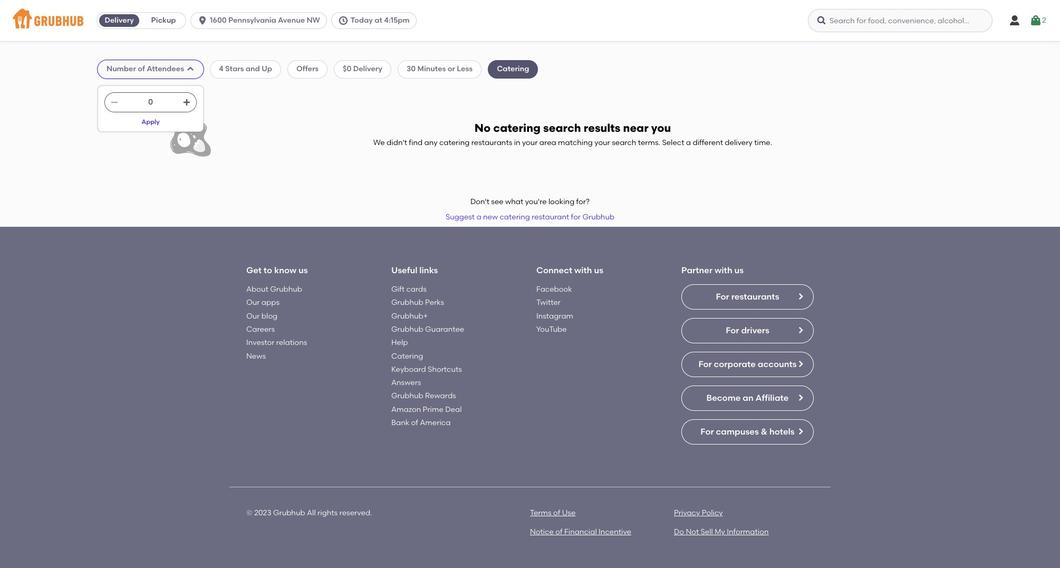 Task type: describe. For each thing, give the bounding box(es) containing it.
terms of use
[[530, 509, 576, 518]]

instagram link
[[537, 312, 574, 321]]

keyboard shortcuts link
[[392, 365, 462, 374]]

for
[[571, 212, 581, 221]]

don't
[[471, 198, 490, 206]]

news
[[246, 352, 266, 361]]

do not sell my information link
[[674, 528, 769, 537]]

for campuses & hotels
[[701, 427, 795, 437]]

near
[[624, 121, 649, 134]]

partner
[[682, 265, 713, 275]]

reserved.
[[340, 509, 372, 518]]

become
[[707, 393, 741, 403]]

1 vertical spatial restaurants
[[732, 292, 780, 302]]

up
[[262, 65, 272, 74]]

right image for for campuses & hotels
[[797, 428, 805, 436]]

no
[[475, 121, 491, 134]]

delivery
[[725, 138, 753, 147]]

1 us from the left
[[299, 265, 308, 275]]

attendees
[[147, 65, 184, 74]]

1 our from the top
[[246, 298, 260, 307]]

about grubhub link
[[246, 285, 302, 294]]

useful
[[392, 265, 418, 275]]

investor
[[246, 338, 275, 347]]

our apps link
[[246, 298, 280, 307]]

relations
[[276, 338, 307, 347]]

delivery inside button
[[105, 16, 134, 25]]

4 stars and up
[[219, 65, 272, 74]]

instagram
[[537, 312, 574, 321]]

any
[[425, 138, 438, 147]]

4:15pm
[[384, 16, 410, 25]]

0 vertical spatial catering
[[494, 121, 541, 134]]

youtube
[[537, 325, 567, 334]]

america
[[420, 419, 451, 427]]

right image for for drivers
[[797, 326, 805, 335]]

connect with us
[[537, 265, 604, 275]]

apply button
[[137, 113, 165, 132]]

useful links
[[392, 265, 438, 275]]

svg image inside 2 button
[[1030, 14, 1043, 27]]

bank of america link
[[392, 419, 451, 427]]

right image for for corporate accounts
[[797, 360, 805, 368]]

facebook
[[537, 285, 572, 294]]

grubhub inside about grubhub our apps our blog careers investor relations news
[[270, 285, 302, 294]]

for restaurants
[[716, 292, 780, 302]]

you
[[652, 121, 671, 134]]

facebook link
[[537, 285, 572, 294]]

restaurants inside no catering search results near you we didn't find any catering restaurants in your area matching your search terms. select a different delivery time.
[[472, 138, 513, 147]]

&
[[761, 427, 768, 437]]

notice of financial incentive link
[[530, 528, 632, 537]]

us for connect with us
[[594, 265, 604, 275]]

no catering search results near you we didn't find any catering restaurants in your area matching your search terms. select a different delivery time.
[[373, 121, 773, 147]]

number of attendees
[[107, 65, 184, 74]]

keyboard
[[392, 365, 426, 374]]

results
[[584, 121, 621, 134]]

us for partner with us
[[735, 265, 744, 275]]

at
[[375, 16, 383, 25]]

for for for drivers
[[726, 326, 740, 336]]

1600 pennsylvania avenue nw
[[210, 16, 320, 25]]

prime
[[423, 405, 444, 414]]

become an affiliate
[[707, 393, 789, 403]]

hotels
[[770, 427, 795, 437]]

not
[[686, 528, 699, 537]]

svg image inside today at 4:15pm button
[[338, 15, 349, 26]]

answers
[[392, 378, 421, 387]]

with for connect
[[575, 265, 592, 275]]

privacy policy link
[[674, 509, 723, 518]]

perks
[[425, 298, 444, 307]]

links
[[420, 265, 438, 275]]

Search for food, convenience, alcohol... search field
[[808, 9, 993, 32]]

suggest a new catering restaurant for grubhub
[[446, 212, 615, 221]]

for for for campuses & hotels
[[701, 427, 714, 437]]

4
[[219, 65, 224, 74]]

grubhub rewards link
[[392, 392, 456, 401]]

1 horizontal spatial search
[[612, 138, 637, 147]]

2 your from the left
[[595, 138, 610, 147]]

catering link
[[392, 352, 423, 361]]

offers
[[297, 65, 319, 74]]

connect
[[537, 265, 573, 275]]

in
[[514, 138, 521, 147]]

careers link
[[246, 325, 275, 334]]

grubhub perks link
[[392, 298, 444, 307]]

grubhub down the gift cards link
[[392, 298, 424, 307]]

catering inside gift cards grubhub perks grubhub+ grubhub guarantee help catering keyboard shortcuts answers grubhub rewards amazon prime deal bank of america
[[392, 352, 423, 361]]

sell
[[701, 528, 713, 537]]

amazon prime deal link
[[392, 405, 462, 414]]

privacy
[[674, 509, 701, 518]]

today at 4:15pm button
[[331, 12, 421, 29]]

get
[[246, 265, 262, 275]]

delivery inside no catering search results near you main content
[[353, 65, 383, 74]]

1 your from the left
[[522, 138, 538, 147]]

matching
[[558, 138, 593, 147]]

all
[[307, 509, 316, 518]]

apps
[[262, 298, 280, 307]]

bank
[[392, 419, 410, 427]]

pickup button
[[141, 12, 186, 29]]

accounts
[[758, 359, 797, 369]]

an
[[743, 393, 754, 403]]



Task type: locate. For each thing, give the bounding box(es) containing it.
0 horizontal spatial your
[[522, 138, 538, 147]]

0 vertical spatial right image
[[797, 326, 805, 335]]

svg image
[[1009, 14, 1022, 27], [1030, 14, 1043, 27], [197, 15, 208, 26], [338, 15, 349, 26], [186, 65, 195, 74], [183, 98, 191, 107]]

right image inside become an affiliate 'link'
[[797, 394, 805, 402]]

1 horizontal spatial delivery
[[353, 65, 383, 74]]

0 vertical spatial right image
[[797, 292, 805, 301]]

0 vertical spatial our
[[246, 298, 260, 307]]

help
[[392, 338, 408, 347]]

1 horizontal spatial us
[[594, 265, 604, 275]]

with for partner
[[715, 265, 733, 275]]

to
[[264, 265, 272, 275]]

a left new on the left top of page
[[477, 212, 482, 221]]

of right bank
[[411, 419, 418, 427]]

guarantee
[[425, 325, 465, 334]]

3 right image from the top
[[797, 394, 805, 402]]

restaurants
[[472, 138, 513, 147], [732, 292, 780, 302]]

0 horizontal spatial search
[[544, 121, 581, 134]]

become an affiliate link
[[682, 386, 814, 411]]

0 horizontal spatial restaurants
[[472, 138, 513, 147]]

catering right any
[[440, 138, 470, 147]]

for left campuses
[[701, 427, 714, 437]]

corporate
[[714, 359, 756, 369]]

for inside for corporate accounts link
[[699, 359, 712, 369]]

2 right image from the top
[[797, 428, 805, 436]]

30
[[407, 65, 416, 74]]

looking
[[549, 198, 575, 206]]

a inside no catering search results near you we didn't find any catering restaurants in your area matching your search terms. select a different delivery time.
[[686, 138, 691, 147]]

incentive
[[599, 528, 632, 537]]

right image inside for restaurants link
[[797, 292, 805, 301]]

pickup
[[151, 16, 176, 25]]

1 horizontal spatial restaurants
[[732, 292, 780, 302]]

2 right image from the top
[[797, 360, 805, 368]]

a right select
[[686, 138, 691, 147]]

grubhub guarantee link
[[392, 325, 465, 334]]

affiliate
[[756, 393, 789, 403]]

right image for become an affiliate
[[797, 394, 805, 402]]

minutes
[[418, 65, 446, 74]]

no catering search results near you main content
[[0, 41, 1061, 568]]

svg image inside main navigation navigation
[[817, 15, 827, 26]]

1 right image from the top
[[797, 326, 805, 335]]

restaurants up drivers at the bottom of the page
[[732, 292, 780, 302]]

30 minutes or less
[[407, 65, 473, 74]]

use
[[562, 509, 576, 518]]

for inside for campuses & hotels link
[[701, 427, 714, 437]]

facebook twitter instagram youtube
[[537, 285, 574, 334]]

1 horizontal spatial your
[[595, 138, 610, 147]]

notice
[[530, 528, 554, 537]]

for corporate accounts link
[[682, 352, 814, 377]]

delivery
[[105, 16, 134, 25], [353, 65, 383, 74]]

for left corporate
[[699, 359, 712, 369]]

delivery left pickup in the left of the page
[[105, 16, 134, 25]]

investor relations link
[[246, 338, 307, 347]]

your
[[522, 138, 538, 147], [595, 138, 610, 147]]

catering
[[494, 121, 541, 134], [440, 138, 470, 147], [500, 212, 530, 221]]

grubhub left all
[[273, 509, 305, 518]]

catering right less
[[497, 65, 530, 74]]

3 us from the left
[[735, 265, 744, 275]]

our blog link
[[246, 312, 278, 321]]

select
[[662, 138, 685, 147]]

pennsylvania
[[228, 16, 276, 25]]

for?
[[577, 198, 590, 206]]

2 horizontal spatial us
[[735, 265, 744, 275]]

us right know
[[299, 265, 308, 275]]

gift cards link
[[392, 285, 427, 294]]

1 vertical spatial right image
[[797, 428, 805, 436]]

of for number
[[138, 65, 145, 74]]

1 vertical spatial a
[[477, 212, 482, 221]]

0 horizontal spatial delivery
[[105, 16, 134, 25]]

1 vertical spatial catering
[[440, 138, 470, 147]]

for drivers link
[[682, 318, 814, 344]]

policy
[[702, 509, 723, 518]]

time.
[[755, 138, 773, 147]]

0 horizontal spatial catering
[[392, 352, 423, 361]]

of right number
[[138, 65, 145, 74]]

for left drivers at the bottom of the page
[[726, 326, 740, 336]]

about
[[246, 285, 268, 294]]

gift cards grubhub perks grubhub+ grubhub guarantee help catering keyboard shortcuts answers grubhub rewards amazon prime deal bank of america
[[392, 285, 465, 427]]

careers
[[246, 325, 275, 334]]

catering up in
[[494, 121, 541, 134]]

0 vertical spatial restaurants
[[472, 138, 513, 147]]

right image up accounts
[[797, 326, 805, 335]]

of for notice
[[556, 528, 563, 537]]

0 horizontal spatial a
[[477, 212, 482, 221]]

terms.
[[638, 138, 661, 147]]

search up "matching"
[[544, 121, 581, 134]]

0 vertical spatial svg image
[[817, 15, 827, 26]]

cards
[[407, 285, 427, 294]]

grubhub down "answers"
[[392, 392, 424, 401]]

catering up the "keyboard"
[[392, 352, 423, 361]]

right image right hotels
[[797, 428, 805, 436]]

grubhub+ link
[[392, 312, 428, 321]]

right image
[[797, 292, 805, 301], [797, 360, 805, 368], [797, 394, 805, 402]]

2 our from the top
[[246, 312, 260, 321]]

my
[[715, 528, 726, 537]]

you're
[[525, 198, 547, 206]]

for inside for restaurants link
[[716, 292, 730, 302]]

less
[[457, 65, 473, 74]]

answers link
[[392, 378, 421, 387]]

terms
[[530, 509, 552, 518]]

we
[[373, 138, 385, 147]]

1 horizontal spatial with
[[715, 265, 733, 275]]

grubhub inside button
[[583, 212, 615, 221]]

1 horizontal spatial catering
[[497, 65, 530, 74]]

0 vertical spatial delivery
[[105, 16, 134, 25]]

1 vertical spatial catering
[[392, 352, 423, 361]]

with right the partner
[[715, 265, 733, 275]]

1 vertical spatial right image
[[797, 360, 805, 368]]

0 vertical spatial catering
[[497, 65, 530, 74]]

do not sell my information
[[674, 528, 769, 537]]

a inside button
[[477, 212, 482, 221]]

today at 4:15pm
[[351, 16, 410, 25]]

0 horizontal spatial svg image
[[110, 98, 119, 107]]

news link
[[246, 352, 266, 361]]

deal
[[445, 405, 462, 414]]

get to know us
[[246, 265, 308, 275]]

search down "near"
[[612, 138, 637, 147]]

different
[[693, 138, 723, 147]]

catering inside button
[[500, 212, 530, 221]]

partner with us
[[682, 265, 744, 275]]

©
[[246, 509, 253, 518]]

grubhub down know
[[270, 285, 302, 294]]

search
[[544, 121, 581, 134], [612, 138, 637, 147]]

with right connect
[[575, 265, 592, 275]]

our up careers
[[246, 312, 260, 321]]

1 right image from the top
[[797, 292, 805, 301]]

right image
[[797, 326, 805, 335], [797, 428, 805, 436]]

amazon
[[392, 405, 421, 414]]

2 vertical spatial right image
[[797, 394, 805, 402]]

youtube link
[[537, 325, 567, 334]]

grubhub down for?
[[583, 212, 615, 221]]

1 with from the left
[[575, 265, 592, 275]]

help link
[[392, 338, 408, 347]]

of inside gift cards grubhub perks grubhub+ grubhub guarantee help catering keyboard shortcuts answers grubhub rewards amazon prime deal bank of america
[[411, 419, 418, 427]]

1 vertical spatial delivery
[[353, 65, 383, 74]]

blog
[[262, 312, 278, 321]]

of for terms
[[554, 509, 561, 518]]

for campuses & hotels link
[[682, 420, 814, 445]]

us up for restaurants
[[735, 265, 744, 275]]

restaurant
[[532, 212, 570, 221]]

of left use
[[554, 509, 561, 518]]

your right in
[[522, 138, 538, 147]]

of right notice
[[556, 528, 563, 537]]

right image inside for campuses & hotels link
[[797, 428, 805, 436]]

1 vertical spatial search
[[612, 138, 637, 147]]

for for for restaurants
[[716, 292, 730, 302]]

for down partner with us
[[716, 292, 730, 302]]

right image inside for corporate accounts link
[[797, 360, 805, 368]]

our down about
[[246, 298, 260, 307]]

suggest a new catering restaurant for grubhub button
[[441, 208, 620, 227]]

0 horizontal spatial with
[[575, 265, 592, 275]]

Input item quantity number field
[[124, 93, 177, 112]]

what
[[506, 198, 524, 206]]

right image for for restaurants
[[797, 292, 805, 301]]

didn't
[[387, 138, 407, 147]]

1600 pennsylvania avenue nw button
[[191, 12, 331, 29]]

do
[[674, 528, 684, 537]]

catering down what
[[500, 212, 530, 221]]

svg image
[[817, 15, 827, 26], [110, 98, 119, 107]]

right image inside for drivers link
[[797, 326, 805, 335]]

us right connect
[[594, 265, 604, 275]]

avenue
[[278, 16, 305, 25]]

$0
[[343, 65, 352, 74]]

of
[[138, 65, 145, 74], [411, 419, 418, 427], [554, 509, 561, 518], [556, 528, 563, 537]]

for inside for drivers link
[[726, 326, 740, 336]]

delivery button
[[97, 12, 141, 29]]

0 vertical spatial search
[[544, 121, 581, 134]]

2 with from the left
[[715, 265, 733, 275]]

© 2023 grubhub all rights reserved.
[[246, 509, 372, 518]]

shortcuts
[[428, 365, 462, 374]]

grubhub down grubhub+ link
[[392, 325, 424, 334]]

1 horizontal spatial a
[[686, 138, 691, 147]]

2023
[[254, 509, 272, 518]]

main navigation navigation
[[0, 0, 1061, 41]]

your down results
[[595, 138, 610, 147]]

restaurants down no
[[472, 138, 513, 147]]

0 vertical spatial a
[[686, 138, 691, 147]]

2 vertical spatial catering
[[500, 212, 530, 221]]

2
[[1043, 16, 1047, 25]]

for
[[716, 292, 730, 302], [726, 326, 740, 336], [699, 359, 712, 369], [701, 427, 714, 437]]

delivery right $0
[[353, 65, 383, 74]]

2 us from the left
[[594, 265, 604, 275]]

number
[[107, 65, 136, 74]]

today
[[351, 16, 373, 25]]

$0 delivery
[[343, 65, 383, 74]]

1 vertical spatial svg image
[[110, 98, 119, 107]]

svg image inside 1600 pennsylvania avenue nw button
[[197, 15, 208, 26]]

for for for corporate accounts
[[699, 359, 712, 369]]

area
[[540, 138, 557, 147]]

1 horizontal spatial svg image
[[817, 15, 827, 26]]

1 vertical spatial our
[[246, 312, 260, 321]]

0 horizontal spatial us
[[299, 265, 308, 275]]

1600
[[210, 16, 227, 25]]

about grubhub our apps our blog careers investor relations news
[[246, 285, 307, 361]]



Task type: vqa. For each thing, say whether or not it's contained in the screenshot.
©
yes



